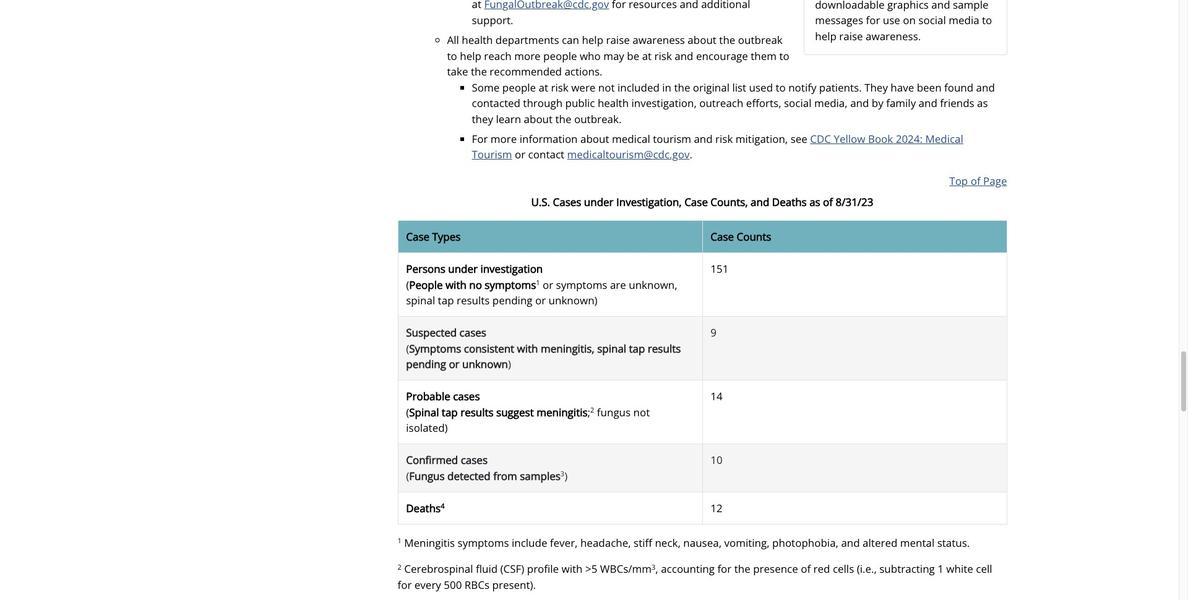 Task type: describe. For each thing, give the bounding box(es) containing it.
stiff
[[634, 536, 653, 550]]

may
[[604, 49, 625, 63]]

1 meningitis symptoms include fever, headache, stiff neck, nausea, vomiting, photophobia, and altered mental status.
[[398, 536, 970, 550]]

or up unknown)
[[543, 278, 554, 292]]

resources
[[629, 0, 677, 11]]

for resources and additional support.
[[472, 0, 751, 27]]

151
[[711, 262, 729, 276]]

case types
[[406, 230, 461, 244]]

red
[[814, 562, 830, 577]]

, accounting for the presence of red cells (i.e., subtracting 1 white cell for every 500 rbcs present).
[[398, 562, 993, 592]]

or symptoms are unknown, spinal tap results pending or unknown)
[[406, 278, 678, 308]]

1 vertical spatial help
[[460, 49, 482, 63]]

with for profile
[[562, 562, 583, 577]]

no
[[469, 278, 482, 292]]

spinal inside or symptoms are unknown, spinal tap results pending or unknown)
[[406, 294, 435, 308]]

types
[[432, 230, 461, 244]]

vomiting,
[[725, 536, 770, 550]]

1 horizontal spatial case
[[685, 195, 708, 209]]

medicaltourism@cdc.gov
[[567, 148, 690, 162]]

tap inside '( symptoms consistent with meningitis, spinal tap results pending or unknown'
[[629, 341, 645, 356]]

(i.e.,
[[857, 562, 877, 577]]

( inside probable cases ( spinal tap results suggest meningitis ; 2
[[406, 405, 409, 420]]

or left unknown)
[[535, 294, 546, 308]]

raise
[[606, 33, 630, 47]]

be
[[627, 49, 640, 63]]

wbcs/mm
[[600, 562, 652, 577]]

efforts,
[[747, 96, 782, 110]]

contact
[[528, 148, 565, 162]]

cdc yellow book 2024: medical tourism
[[472, 132, 964, 162]]

symptoms inside or symptoms are unknown, spinal tap results pending or unknown)
[[556, 278, 608, 292]]

more inside the all health departments can help raise awareness about the outbreak to help reach more people who may be at risk and encourage them to take the recommended actions.
[[515, 49, 541, 63]]

1 horizontal spatial help
[[582, 33, 604, 47]]

risk inside the all health departments can help raise awareness about the outbreak to help reach more people who may be at risk and encourage them to take the recommended actions.
[[655, 49, 672, 63]]

take
[[447, 64, 468, 79]]

presence
[[754, 562, 799, 577]]

14
[[711, 389, 723, 404]]

risk inside some people at risk were not included in the original list used to notify patients. they have been found and contacted through public health investigation, outreach efforts, social media, and by family and friends as they learn about the outbreak.
[[551, 80, 569, 94]]

people inside some people at risk were not included in the original list used to notify patients. they have been found and contacted through public health investigation, outreach efforts, social media, and by family and friends as they learn about the outbreak.
[[503, 80, 536, 94]]

tourism
[[472, 148, 512, 162]]

the up encourage
[[720, 33, 736, 47]]

some
[[472, 80, 500, 94]]

tourism
[[653, 132, 692, 146]]

awareness
[[633, 33, 685, 47]]

and inside the all health departments can help raise awareness about the outbreak to help reach more people who may be at risk and encourage them to take the recommended actions.
[[675, 49, 694, 63]]

profile
[[527, 562, 559, 577]]

persons
[[406, 262, 446, 276]]

about inside the all health departments can help raise awareness about the outbreak to help reach more people who may be at risk and encourage them to take the recommended actions.
[[688, 33, 717, 47]]

the up some
[[471, 64, 487, 79]]

) inside confirmed cases ( fungus detected from samples 3 )
[[565, 469, 568, 483]]

list
[[733, 80, 747, 94]]

friends
[[941, 96, 975, 110]]

yellow
[[834, 132, 866, 146]]

information
[[520, 132, 578, 146]]

and inside for resources and additional support.
[[680, 0, 699, 11]]

actions.
[[565, 64, 603, 79]]

support.
[[472, 13, 514, 27]]

suggest
[[497, 405, 534, 420]]

encourage
[[696, 49, 748, 63]]

counts,
[[711, 195, 748, 209]]

suspected cases
[[406, 326, 487, 340]]

cases for probable
[[453, 389, 480, 404]]

under inside persons under investigation ( people with no symptoms 1
[[448, 262, 478, 276]]

u.s.
[[531, 195, 550, 209]]

pending inside '( symptoms consistent with meningitis, spinal tap results pending or unknown'
[[406, 357, 446, 372]]

( inside '( symptoms consistent with meningitis, spinal tap results pending or unknown'
[[406, 341, 409, 356]]

2 horizontal spatial of
[[971, 174, 981, 188]]

from
[[494, 469, 517, 483]]

media,
[[815, 96, 848, 110]]

for
[[472, 132, 488, 146]]

rbcs
[[465, 578, 490, 592]]

and right tourism on the top right of page
[[694, 132, 713, 146]]

cdc yellow book 2024: medical tourism link
[[472, 132, 964, 162]]

the inside , accounting for the presence of red cells (i.e., subtracting 1 white cell for every 500 rbcs present).
[[735, 562, 751, 577]]

1 vertical spatial of
[[823, 195, 833, 209]]

investigation,
[[617, 195, 682, 209]]

photophobia,
[[773, 536, 839, 550]]

meningitis,
[[541, 341, 595, 356]]

health inside some people at risk were not included in the original list used to notify patients. they have been found and contacted through public health investigation, outreach efforts, social media, and by family and friends as they learn about the outbreak.
[[598, 96, 629, 110]]

all
[[447, 33, 459, 47]]

and right found
[[977, 80, 995, 94]]

cases
[[553, 195, 582, 209]]

probable
[[406, 389, 451, 404]]

case counts
[[711, 230, 772, 244]]

3 inside 2 cerebrospinal fluid (csf) profile with >5 wbcs/mm 3
[[652, 563, 656, 572]]

are
[[610, 278, 626, 292]]

detected
[[448, 469, 491, 483]]

deaths 4
[[406, 501, 445, 515]]

counts
[[737, 230, 772, 244]]

spinal inside '( symptoms consistent with meningitis, spinal tap results pending or unknown'
[[598, 341, 627, 356]]

subtracting
[[880, 562, 935, 577]]

in
[[663, 80, 672, 94]]

people inside the all health departments can help raise awareness about the outbreak to help reach more people who may be at risk and encourage them to take the recommended actions.
[[544, 49, 577, 63]]

investigation
[[481, 262, 543, 276]]

for inside for resources and additional support.
[[612, 0, 626, 11]]

1 vertical spatial for
[[718, 562, 732, 577]]

can
[[562, 33, 579, 47]]

nausea,
[[684, 536, 722, 550]]

by
[[872, 96, 884, 110]]

outreach
[[700, 96, 744, 110]]

page
[[984, 174, 1008, 188]]

1 vertical spatial more
[[491, 132, 517, 146]]

1 horizontal spatial under
[[584, 195, 614, 209]]

not inside fungus not isolated)
[[634, 405, 650, 420]]

10
[[711, 453, 723, 467]]

cells
[[833, 562, 855, 577]]

medicaltourism@cdc.gov link
[[567, 148, 690, 162]]

2 inside 2 cerebrospinal fluid (csf) profile with >5 wbcs/mm 3
[[398, 563, 402, 572]]

results inside or symptoms are unknown, spinal tap results pending or unknown)
[[457, 294, 490, 308]]

to inside some people at risk were not included in the original list used to notify patients. they have been found and contacted through public health investigation, outreach efforts, social media, and by family and friends as they learn about the outbreak.
[[776, 80, 786, 94]]

(csf)
[[501, 562, 525, 577]]

to right them
[[780, 49, 790, 63]]

people
[[409, 278, 443, 292]]

investigation,
[[632, 96, 697, 110]]

and down been
[[919, 96, 938, 110]]

public
[[566, 96, 595, 110]]

recommended
[[490, 64, 562, 79]]

with inside '( symptoms consistent with meningitis, spinal tap results pending or unknown'
[[517, 341, 538, 356]]

2 inside probable cases ( spinal tap results suggest meningitis ; 2
[[591, 406, 595, 415]]



Task type: locate. For each thing, give the bounding box(es) containing it.
the right in on the top of page
[[674, 80, 691, 94]]

deaths down fungus
[[406, 501, 441, 515]]

0 horizontal spatial people
[[503, 80, 536, 94]]

1 horizontal spatial 2
[[591, 406, 595, 415]]

0 vertical spatial 1
[[536, 278, 540, 287]]

0 horizontal spatial risk
[[551, 80, 569, 94]]

pending down symptoms
[[406, 357, 446, 372]]

risk up the through
[[551, 80, 569, 94]]

of left the red
[[801, 562, 811, 577]]

0 vertical spatial tap
[[438, 294, 454, 308]]

2 vertical spatial tap
[[442, 405, 458, 420]]

learn
[[496, 112, 521, 126]]

of left "8/31/23"
[[823, 195, 833, 209]]

risk
[[655, 49, 672, 63], [551, 80, 569, 94], [716, 132, 733, 146]]

)
[[508, 357, 511, 372], [565, 469, 568, 483]]

top of page link
[[950, 174, 1008, 188]]

0 vertical spatial not
[[599, 80, 615, 94]]

with for people
[[446, 278, 467, 292]]

who
[[580, 49, 601, 63]]

3 down stiff
[[652, 563, 656, 572]]

2 vertical spatial with
[[562, 562, 583, 577]]

about up or contact medicaltourism@cdc.gov .
[[581, 132, 610, 146]]

at inside the all health departments can help raise awareness about the outbreak to help reach more people who may be at risk and encourage them to take the recommended actions.
[[642, 49, 652, 63]]

symptoms down investigation at the top of the page
[[485, 278, 536, 292]]

8/31/23
[[836, 195, 874, 209]]

pending down investigation at the top of the page
[[493, 294, 533, 308]]

0 vertical spatial deaths
[[773, 195, 807, 209]]

0 horizontal spatial spinal
[[406, 294, 435, 308]]

and left by
[[851, 96, 869, 110]]

fungus
[[597, 405, 631, 420]]

2 vertical spatial about
[[581, 132, 610, 146]]

2 horizontal spatial about
[[688, 33, 717, 47]]

1 horizontal spatial at
[[642, 49, 652, 63]]

2 horizontal spatial risk
[[716, 132, 733, 146]]

1 vertical spatial )
[[565, 469, 568, 483]]

tap
[[438, 294, 454, 308], [629, 341, 645, 356], [442, 405, 458, 420]]

2 ( from the top
[[406, 341, 409, 356]]

case left the types
[[406, 230, 430, 244]]

2 horizontal spatial with
[[562, 562, 583, 577]]

1 vertical spatial health
[[598, 96, 629, 110]]

cases inside probable cases ( spinal tap results suggest meningitis ; 2
[[453, 389, 480, 404]]

1 horizontal spatial people
[[544, 49, 577, 63]]

3
[[561, 469, 565, 479], [652, 563, 656, 572]]

found
[[945, 80, 974, 94]]

symptoms
[[409, 341, 461, 356]]

3 inside confirmed cases ( fungus detected from samples 3 )
[[561, 469, 565, 479]]

cases down unknown
[[453, 389, 480, 404]]

through
[[523, 96, 563, 110]]

case left counts, on the top of the page
[[685, 195, 708, 209]]

1 vertical spatial results
[[648, 341, 681, 356]]

1 vertical spatial not
[[634, 405, 650, 420]]

>5
[[586, 562, 598, 577]]

unknown,
[[629, 278, 678, 292]]

1 vertical spatial 1
[[398, 536, 402, 546]]

1 horizontal spatial not
[[634, 405, 650, 420]]

to down all
[[447, 49, 457, 63]]

to
[[447, 49, 457, 63], [780, 49, 790, 63], [776, 80, 786, 94]]

0 vertical spatial help
[[582, 33, 604, 47]]

( down confirmed
[[406, 469, 409, 483]]

the
[[720, 33, 736, 47], [471, 64, 487, 79], [674, 80, 691, 94], [556, 112, 572, 126], [735, 562, 751, 577]]

help up take
[[460, 49, 482, 63]]

health inside the all health departments can help raise awareness about the outbreak to help reach more people who may be at risk and encourage them to take the recommended actions.
[[462, 33, 493, 47]]

,
[[656, 562, 659, 577]]

1 vertical spatial deaths
[[406, 501, 441, 515]]

or
[[515, 148, 526, 162], [543, 278, 554, 292], [535, 294, 546, 308], [449, 357, 460, 372]]

cases up consistent
[[460, 326, 487, 340]]

1 vertical spatial 3
[[652, 563, 656, 572]]

2024:
[[896, 132, 923, 146]]

( inside confirmed cases ( fungus detected from samples 3 )
[[406, 469, 409, 483]]

probable cases ( spinal tap results suggest meningitis ; 2
[[406, 389, 595, 420]]

include
[[512, 536, 548, 550]]

of
[[971, 174, 981, 188], [823, 195, 833, 209], [801, 562, 811, 577]]

0 vertical spatial as
[[978, 96, 988, 110]]

fever,
[[550, 536, 578, 550]]

2 horizontal spatial for
[[718, 562, 732, 577]]

spinal
[[406, 294, 435, 308], [598, 341, 627, 356]]

at up the through
[[539, 80, 549, 94]]

medical
[[926, 132, 964, 146]]

with right consistent
[[517, 341, 538, 356]]

1 horizontal spatial risk
[[655, 49, 672, 63]]

1 vertical spatial under
[[448, 262, 478, 276]]

people down "recommended" at left
[[503, 80, 536, 94]]

tap inside probable cases ( spinal tap results suggest meningitis ; 2
[[442, 405, 458, 420]]

0 horizontal spatial help
[[460, 49, 482, 63]]

0 vertical spatial pending
[[493, 294, 533, 308]]

1 vertical spatial risk
[[551, 80, 569, 94]]

cases up detected
[[461, 453, 488, 467]]

1 vertical spatial as
[[810, 195, 821, 209]]

3 right from
[[561, 469, 565, 479]]

2 vertical spatial risk
[[716, 132, 733, 146]]

health up outbreak. at top
[[598, 96, 629, 110]]

more
[[515, 49, 541, 63], [491, 132, 517, 146]]

more up tourism
[[491, 132, 517, 146]]

with left >5
[[562, 562, 583, 577]]

symptoms up unknown)
[[556, 278, 608, 292]]

1 vertical spatial spinal
[[598, 341, 627, 356]]

symptoms up the fluid
[[458, 536, 509, 550]]

1 inside , accounting for the presence of red cells (i.e., subtracting 1 white cell for every 500 rbcs present).
[[938, 562, 944, 577]]

help up the who
[[582, 33, 604, 47]]

of inside , accounting for the presence of red cells (i.e., subtracting 1 white cell for every 500 rbcs present).
[[801, 562, 811, 577]]

about inside some people at risk were not included in the original list used to notify patients. they have been found and contacted through public health investigation, outreach efforts, social media, and by family and friends as they learn about the outbreak.
[[524, 112, 553, 126]]

isolated)
[[406, 421, 448, 435]]

cases inside confirmed cases ( fungus detected from samples 3 )
[[461, 453, 488, 467]]

for down nausea,
[[718, 562, 732, 577]]

0 vertical spatial at
[[642, 49, 652, 63]]

2 vertical spatial of
[[801, 562, 811, 577]]

4
[[441, 502, 445, 511]]

pending
[[493, 294, 533, 308], [406, 357, 446, 372]]

meningitis
[[404, 536, 455, 550]]

0 vertical spatial about
[[688, 33, 717, 47]]

with
[[446, 278, 467, 292], [517, 341, 538, 356], [562, 562, 583, 577]]

as left "8/31/23"
[[810, 195, 821, 209]]

0 vertical spatial people
[[544, 49, 577, 63]]

( down suspected
[[406, 341, 409, 356]]

2 horizontal spatial case
[[711, 230, 734, 244]]

0 horizontal spatial not
[[599, 80, 615, 94]]

and right counts, on the top of the page
[[751, 195, 770, 209]]

all health departments can help raise awareness about the outbreak to help reach more people who may be at risk and encourage them to take the recommended actions.
[[447, 33, 790, 79]]

0 horizontal spatial with
[[446, 278, 467, 292]]

0 horizontal spatial under
[[448, 262, 478, 276]]

not inside some people at risk were not included in the original list used to notify patients. they have been found and contacted through public health investigation, outreach efforts, social media, and by family and friends as they learn about the outbreak.
[[599, 80, 615, 94]]

for left every
[[398, 578, 412, 592]]

0 vertical spatial under
[[584, 195, 614, 209]]

outbreak
[[738, 33, 783, 47]]

present).
[[493, 578, 536, 592]]

0 horizontal spatial about
[[524, 112, 553, 126]]

as right friends
[[978, 96, 988, 110]]

neck,
[[655, 536, 681, 550]]

2 vertical spatial cases
[[461, 453, 488, 467]]

0 horizontal spatial health
[[462, 33, 493, 47]]

0 horizontal spatial case
[[406, 230, 430, 244]]

at right be
[[642, 49, 652, 63]]

the down vomiting, at the right bottom of page
[[735, 562, 751, 577]]

about down the through
[[524, 112, 553, 126]]

) right samples
[[565, 469, 568, 483]]

0 vertical spatial 2
[[591, 406, 595, 415]]

notify
[[789, 80, 817, 94]]

1 horizontal spatial )
[[565, 469, 568, 483]]

some people at risk were not included in the original list used to notify patients. they have been found and contacted through public health investigation, outreach efforts, social media, and by family and friends as they learn about the outbreak.
[[472, 80, 995, 126]]

case for case types
[[406, 230, 430, 244]]

or down symptoms
[[449, 357, 460, 372]]

case for case counts
[[711, 230, 734, 244]]

(
[[406, 278, 409, 292], [406, 341, 409, 356], [406, 405, 409, 420], [406, 469, 409, 483]]

( down persons
[[406, 278, 409, 292]]

and up cells at the bottom right
[[842, 536, 860, 550]]

about up encourage
[[688, 33, 717, 47]]

top
[[950, 174, 968, 188]]

deaths right counts, on the top of the page
[[773, 195, 807, 209]]

fungus
[[409, 469, 445, 483]]

tap inside or symptoms are unknown, spinal tap results pending or unknown)
[[438, 294, 454, 308]]

with left the no at top
[[446, 278, 467, 292]]

risk down awareness
[[655, 49, 672, 63]]

or inside '( symptoms consistent with meningitis, spinal tap results pending or unknown'
[[449, 357, 460, 372]]

not right were
[[599, 80, 615, 94]]

suspected
[[406, 326, 457, 340]]

with inside persons under investigation ( people with no symptoms 1
[[446, 278, 467, 292]]

( inside persons under investigation ( people with no symptoms 1
[[406, 278, 409, 292]]

1 inside persons under investigation ( people with no symptoms 1
[[536, 278, 540, 287]]

1 horizontal spatial of
[[823, 195, 833, 209]]

social
[[784, 96, 812, 110]]

1 horizontal spatial with
[[517, 341, 538, 356]]

white
[[947, 562, 974, 577]]

cerebrospinal
[[404, 562, 473, 577]]

results inside '( symptoms consistent with meningitis, spinal tap results pending or unknown'
[[648, 341, 681, 356]]

1 vertical spatial with
[[517, 341, 538, 356]]

2 vertical spatial for
[[398, 578, 412, 592]]

and right resources on the right top
[[680, 0, 699, 11]]

1 horizontal spatial 3
[[652, 563, 656, 572]]

( up the isolated)
[[406, 405, 409, 420]]

under up the no at top
[[448, 262, 478, 276]]

every
[[415, 578, 441, 592]]

2 horizontal spatial 1
[[938, 562, 944, 577]]

top of page
[[950, 174, 1008, 188]]

as inside some people at risk were not included in the original list used to notify patients. they have been found and contacted through public health investigation, outreach efforts, social media, and by family and friends as they learn about the outbreak.
[[978, 96, 988, 110]]

unknown
[[462, 357, 508, 372]]

1 horizontal spatial deaths
[[773, 195, 807, 209]]

500
[[444, 578, 462, 592]]

2 left fungus
[[591, 406, 595, 415]]

1 left meningitis
[[398, 536, 402, 546]]

1 horizontal spatial as
[[978, 96, 988, 110]]

not right fungus
[[634, 405, 650, 420]]

pending inside or symptoms are unknown, spinal tap results pending or unknown)
[[493, 294, 533, 308]]

symptoms
[[485, 278, 536, 292], [556, 278, 608, 292], [458, 536, 509, 550]]

risk down outreach
[[716, 132, 733, 146]]

case left counts
[[711, 230, 734, 244]]

1 inside 1 meningitis symptoms include fever, headache, stiff neck, nausea, vomiting, photophobia, and altered mental status.
[[398, 536, 402, 546]]

unknown)
[[549, 294, 598, 308]]

0 vertical spatial with
[[446, 278, 467, 292]]

1 left white
[[938, 562, 944, 577]]

) down consistent
[[508, 357, 511, 372]]

headache,
[[581, 536, 631, 550]]

reach
[[484, 49, 512, 63]]

0 vertical spatial cases
[[460, 326, 487, 340]]

0 vertical spatial risk
[[655, 49, 672, 63]]

0 horizontal spatial of
[[801, 562, 811, 577]]

1 vertical spatial about
[[524, 112, 553, 126]]

0 vertical spatial for
[[612, 0, 626, 11]]

1 horizontal spatial for
[[612, 0, 626, 11]]

mental
[[901, 536, 935, 550]]

included
[[618, 80, 660, 94]]

0 horizontal spatial )
[[508, 357, 511, 372]]

about
[[688, 33, 717, 47], [524, 112, 553, 126], [581, 132, 610, 146]]

of right top
[[971, 174, 981, 188]]

mitigation,
[[736, 132, 788, 146]]

they
[[472, 112, 493, 126]]

.
[[690, 148, 693, 162]]

0 vertical spatial 3
[[561, 469, 565, 479]]

patients.
[[820, 80, 862, 94]]

2 vertical spatial results
[[461, 405, 494, 420]]

1 horizontal spatial about
[[581, 132, 610, 146]]

0 vertical spatial spinal
[[406, 294, 435, 308]]

more down departments
[[515, 49, 541, 63]]

1 vertical spatial cases
[[453, 389, 480, 404]]

cases for confirmed
[[461, 453, 488, 467]]

1 ( from the top
[[406, 278, 409, 292]]

0 vertical spatial more
[[515, 49, 541, 63]]

1 vertical spatial 2
[[398, 563, 402, 572]]

at
[[642, 49, 652, 63], [539, 80, 549, 94]]

0 horizontal spatial 2
[[398, 563, 402, 572]]

meningitis
[[537, 405, 588, 420]]

fluid
[[476, 562, 498, 577]]

0 horizontal spatial at
[[539, 80, 549, 94]]

( symptoms consistent with meningitis, spinal tap results pending or unknown
[[406, 341, 681, 372]]

0 vertical spatial of
[[971, 174, 981, 188]]

4 ( from the top
[[406, 469, 409, 483]]

1 horizontal spatial spinal
[[598, 341, 627, 356]]

1 horizontal spatial 1
[[536, 278, 540, 287]]

people down can
[[544, 49, 577, 63]]

0 horizontal spatial 3
[[561, 469, 565, 479]]

for left resources on the right top
[[612, 0, 626, 11]]

0 horizontal spatial as
[[810, 195, 821, 209]]

1 horizontal spatial health
[[598, 96, 629, 110]]

2 vertical spatial 1
[[938, 562, 944, 577]]

the down public
[[556, 112, 572, 126]]

1 vertical spatial pending
[[406, 357, 446, 372]]

or left contact
[[515, 148, 526, 162]]

1 vertical spatial people
[[503, 80, 536, 94]]

results inside probable cases ( spinal tap results suggest meningitis ; 2
[[461, 405, 494, 420]]

0 vertical spatial health
[[462, 33, 493, 47]]

1 vertical spatial at
[[539, 80, 549, 94]]

samples
[[520, 469, 561, 483]]

spinal right the meningitis,
[[598, 341, 627, 356]]

1 down investigation at the top of the page
[[536, 278, 540, 287]]

0 vertical spatial )
[[508, 357, 511, 372]]

cases for suspected
[[460, 326, 487, 340]]

fungus not isolated)
[[406, 405, 650, 435]]

health right all
[[462, 33, 493, 47]]

1 horizontal spatial pending
[[493, 294, 533, 308]]

at inside some people at risk were not included in the original list used to notify patients. they have been found and contacted through public health investigation, outreach efforts, social media, and by family and friends as they learn about the outbreak.
[[539, 80, 549, 94]]

1 vertical spatial tap
[[629, 341, 645, 356]]

0 vertical spatial results
[[457, 294, 490, 308]]

2 left cerebrospinal
[[398, 563, 402, 572]]

u.s. cases under investigation, case counts, and deaths as of 8/31/23
[[531, 195, 874, 209]]

confirmed cases ( fungus detected from samples 3 )
[[406, 453, 568, 483]]

0 horizontal spatial 1
[[398, 536, 402, 546]]

additional
[[702, 0, 751, 11]]

under right cases
[[584, 195, 614, 209]]

0 horizontal spatial pending
[[406, 357, 446, 372]]

0 horizontal spatial deaths
[[406, 501, 441, 515]]

symptoms inside persons under investigation ( people with no symptoms 1
[[485, 278, 536, 292]]

altered
[[863, 536, 898, 550]]

to right used
[[776, 80, 786, 94]]

and down awareness
[[675, 49, 694, 63]]

they
[[865, 80, 888, 94]]

spinal down people
[[406, 294, 435, 308]]

consistent
[[464, 341, 515, 356]]

3 ( from the top
[[406, 405, 409, 420]]



Task type: vqa. For each thing, say whether or not it's contained in the screenshot.
AND
yes



